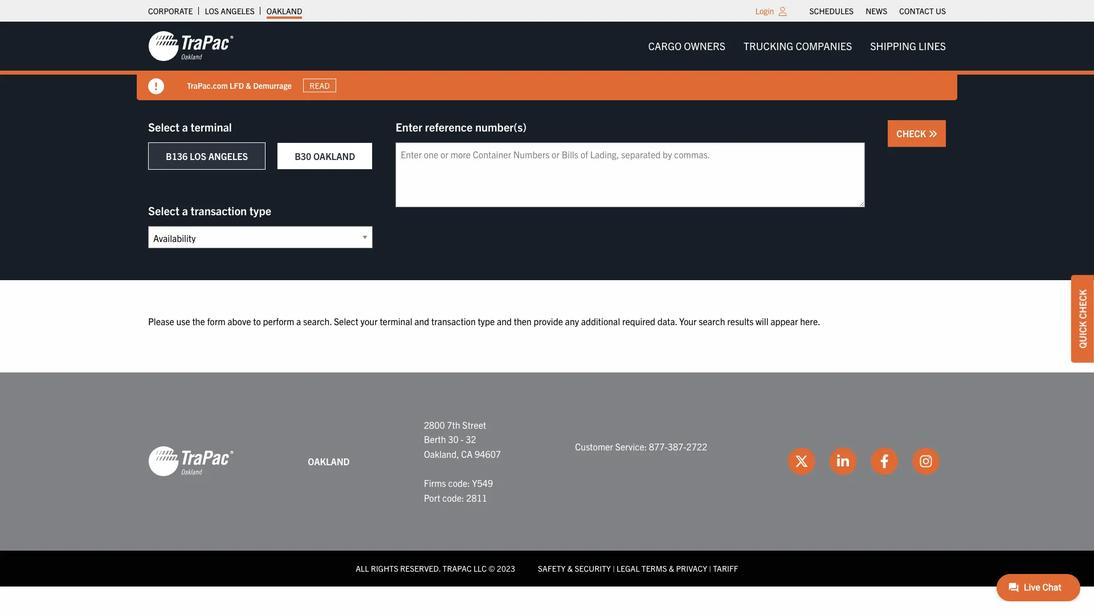 Task type: vqa. For each thing, say whether or not it's contained in the screenshot.
Line
no



Task type: describe. For each thing, give the bounding box(es) containing it.
login
[[756, 6, 775, 16]]

terms
[[642, 564, 667, 574]]

your
[[361, 316, 378, 327]]

0 vertical spatial oakland
[[267, 6, 302, 16]]

2 vertical spatial a
[[296, 316, 301, 327]]

0 vertical spatial angeles
[[221, 6, 255, 16]]

b136
[[166, 151, 188, 162]]

tariff link
[[713, 564, 739, 574]]

read
[[310, 80, 330, 91]]

berth
[[424, 434, 446, 445]]

oakland link
[[267, 3, 302, 19]]

menu bar containing schedules
[[804, 3, 952, 19]]

appear
[[771, 316, 798, 327]]

2 and from the left
[[497, 316, 512, 327]]

your
[[680, 316, 697, 327]]

please
[[148, 316, 174, 327]]

demurrage
[[253, 80, 292, 90]]

all rights reserved. trapac llc © 2023
[[356, 564, 515, 574]]

1 horizontal spatial &
[[568, 564, 573, 574]]

quick check
[[1078, 290, 1089, 349]]

b30 oakland
[[295, 151, 355, 162]]

2 horizontal spatial &
[[669, 564, 675, 574]]

2 | from the left
[[709, 564, 712, 574]]

news link
[[866, 3, 888, 19]]

1 vertical spatial code:
[[443, 492, 464, 504]]

7th
[[447, 419, 460, 431]]

shipping lines
[[871, 39, 946, 52]]

tariff
[[713, 564, 739, 574]]

us
[[936, 6, 946, 16]]

results
[[728, 316, 754, 327]]

2722
[[687, 441, 708, 453]]

30
[[448, 434, 459, 445]]

privacy
[[676, 564, 708, 574]]

schedules link
[[810, 3, 854, 19]]

reference
[[425, 120, 473, 134]]

check button
[[888, 120, 946, 147]]

check inside button
[[897, 128, 929, 139]]

32
[[466, 434, 476, 445]]

contact
[[900, 6, 934, 16]]

customer service: 877-387-2722
[[575, 441, 708, 453]]

0 horizontal spatial transaction
[[191, 204, 247, 218]]

b30
[[295, 151, 311, 162]]

1 | from the left
[[613, 564, 615, 574]]

safety & security | legal terms & privacy | tariff
[[538, 564, 739, 574]]

then
[[514, 316, 532, 327]]

solid image
[[929, 129, 938, 139]]

light image
[[779, 7, 787, 16]]

login link
[[756, 6, 775, 16]]

enter reference number(s)
[[396, 120, 527, 134]]

owners
[[684, 39, 726, 52]]

to
[[253, 316, 261, 327]]

1 vertical spatial terminal
[[380, 316, 412, 327]]

reserved.
[[400, 564, 441, 574]]

©
[[489, 564, 495, 574]]

2 oakland image from the top
[[148, 446, 234, 478]]

safety & security link
[[538, 564, 611, 574]]

required
[[622, 316, 656, 327]]

firms code:  y549 port code:  2811
[[424, 478, 493, 504]]

form
[[207, 316, 226, 327]]

quick
[[1078, 321, 1089, 349]]

footer containing 2800 7th street
[[0, 373, 1095, 587]]

lines
[[919, 39, 946, 52]]

data.
[[658, 316, 678, 327]]

additional
[[581, 316, 620, 327]]

security
[[575, 564, 611, 574]]

0 vertical spatial terminal
[[191, 120, 232, 134]]

1 vertical spatial los
[[190, 151, 206, 162]]

lfd
[[230, 80, 244, 90]]

1 vertical spatial type
[[478, 316, 495, 327]]

number(s)
[[475, 120, 527, 134]]

search
[[699, 316, 726, 327]]

trucking
[[744, 39, 794, 52]]

a for transaction
[[182, 204, 188, 218]]

a for terminal
[[182, 120, 188, 134]]

search.
[[303, 316, 332, 327]]

port
[[424, 492, 440, 504]]

the
[[192, 316, 205, 327]]



Task type: locate. For each thing, give the bounding box(es) containing it.
1 vertical spatial angeles
[[208, 151, 248, 162]]

1 horizontal spatial and
[[497, 316, 512, 327]]

angeles left oakland link
[[221, 6, 255, 16]]

check
[[897, 128, 929, 139], [1078, 290, 1089, 319]]

0 horizontal spatial |
[[613, 564, 615, 574]]

1 vertical spatial menu bar
[[639, 35, 956, 58]]

94607
[[475, 449, 501, 460]]

above
[[228, 316, 251, 327]]

& right safety
[[568, 564, 573, 574]]

0 vertical spatial los
[[205, 6, 219, 16]]

cargo owners link
[[639, 35, 735, 58]]

0 horizontal spatial terminal
[[191, 120, 232, 134]]

|
[[613, 564, 615, 574], [709, 564, 712, 574]]

a up the b136
[[182, 120, 188, 134]]

firms
[[424, 478, 446, 489]]

-
[[461, 434, 464, 445]]

quick check link
[[1072, 275, 1095, 363]]

shipping
[[871, 39, 917, 52]]

1 vertical spatial transaction
[[432, 316, 476, 327]]

service:
[[616, 441, 647, 453]]

Enter reference number(s) text field
[[396, 143, 866, 208]]

corporate
[[148, 6, 193, 16]]

2 vertical spatial oakland
[[308, 456, 350, 467]]

contact us
[[900, 6, 946, 16]]

0 vertical spatial oakland image
[[148, 30, 234, 62]]

angeles
[[221, 6, 255, 16], [208, 151, 248, 162]]

type
[[250, 204, 271, 218], [478, 316, 495, 327]]

los
[[205, 6, 219, 16], [190, 151, 206, 162]]

2800 7th street berth 30 - 32 oakland, ca 94607
[[424, 419, 501, 460]]

terminal
[[191, 120, 232, 134], [380, 316, 412, 327]]

select a transaction type
[[148, 204, 271, 218]]

a left the search.
[[296, 316, 301, 327]]

cargo owners
[[649, 39, 726, 52]]

and
[[415, 316, 429, 327], [497, 316, 512, 327]]

1 horizontal spatial terminal
[[380, 316, 412, 327]]

2811
[[467, 492, 487, 504]]

oakland,
[[424, 449, 459, 460]]

please use the form above to perform a search. select your terminal and transaction type and then provide any additional required data. your search results will appear here.
[[148, 316, 821, 327]]

0 horizontal spatial &
[[246, 80, 251, 90]]

trapac.com
[[187, 80, 228, 90]]

menu bar down light image
[[639, 35, 956, 58]]

corporate link
[[148, 3, 193, 19]]

street
[[463, 419, 486, 431]]

trucking companies
[[744, 39, 852, 52]]

select
[[148, 120, 180, 134], [148, 204, 180, 218], [334, 316, 359, 327]]

llc
[[474, 564, 487, 574]]

customer
[[575, 441, 613, 453]]

select left your
[[334, 316, 359, 327]]

read link
[[303, 79, 336, 92]]

enter
[[396, 120, 423, 134]]

companies
[[796, 39, 852, 52]]

los right corporate link
[[205, 6, 219, 16]]

will
[[756, 316, 769, 327]]

los angeles link
[[205, 3, 255, 19]]

1 vertical spatial a
[[182, 204, 188, 218]]

trapac
[[443, 564, 472, 574]]

& right terms
[[669, 564, 675, 574]]

select down the b136
[[148, 204, 180, 218]]

1 horizontal spatial check
[[1078, 290, 1089, 319]]

legal terms & privacy link
[[617, 564, 708, 574]]

select for select a transaction type
[[148, 204, 180, 218]]

0 horizontal spatial and
[[415, 316, 429, 327]]

1 vertical spatial check
[[1078, 290, 1089, 319]]

banner containing cargo owners
[[0, 22, 1095, 100]]

shipping lines link
[[862, 35, 956, 58]]

angeles down select a terminal
[[208, 151, 248, 162]]

0 horizontal spatial type
[[250, 204, 271, 218]]

& right the lfd
[[246, 80, 251, 90]]

&
[[246, 80, 251, 90], [568, 564, 573, 574], [669, 564, 675, 574]]

all
[[356, 564, 369, 574]]

0 vertical spatial code:
[[448, 478, 470, 489]]

0 vertical spatial a
[[182, 120, 188, 134]]

use
[[176, 316, 190, 327]]

0 vertical spatial select
[[148, 120, 180, 134]]

here.
[[801, 316, 821, 327]]

select up the b136
[[148, 120, 180, 134]]

trucking companies link
[[735, 35, 862, 58]]

select for select a terminal
[[148, 120, 180, 134]]

1 oakland image from the top
[[148, 30, 234, 62]]

perform
[[263, 316, 294, 327]]

and right your
[[415, 316, 429, 327]]

footer
[[0, 373, 1095, 587]]

trapac.com lfd & demurrage
[[187, 80, 292, 90]]

1 and from the left
[[415, 316, 429, 327]]

2 vertical spatial select
[[334, 316, 359, 327]]

terminal up b136 los angeles
[[191, 120, 232, 134]]

menu bar up 'shipping'
[[804, 3, 952, 19]]

los right the b136
[[190, 151, 206, 162]]

menu bar
[[804, 3, 952, 19], [639, 35, 956, 58]]

a down the b136
[[182, 204, 188, 218]]

| left "tariff" link
[[709, 564, 712, 574]]

code:
[[448, 478, 470, 489], [443, 492, 464, 504]]

code: right the port
[[443, 492, 464, 504]]

los angeles
[[205, 6, 255, 16]]

and left then
[[497, 316, 512, 327]]

1 vertical spatial oakland
[[313, 151, 355, 162]]

contact us link
[[900, 3, 946, 19]]

menu bar containing cargo owners
[[639, 35, 956, 58]]

banner
[[0, 22, 1095, 100]]

oakland image
[[148, 30, 234, 62], [148, 446, 234, 478]]

rights
[[371, 564, 399, 574]]

0 vertical spatial transaction
[[191, 204, 247, 218]]

code: up 2811
[[448, 478, 470, 489]]

877-
[[649, 441, 668, 453]]

2023
[[497, 564, 515, 574]]

0 vertical spatial menu bar
[[804, 3, 952, 19]]

2800
[[424, 419, 445, 431]]

0 horizontal spatial check
[[897, 128, 929, 139]]

b136 los angeles
[[166, 151, 248, 162]]

legal
[[617, 564, 640, 574]]

transaction
[[191, 204, 247, 218], [432, 316, 476, 327]]

1 vertical spatial oakland image
[[148, 446, 234, 478]]

cargo
[[649, 39, 682, 52]]

0 vertical spatial type
[[250, 204, 271, 218]]

1 horizontal spatial |
[[709, 564, 712, 574]]

terminal right your
[[380, 316, 412, 327]]

| left legal
[[613, 564, 615, 574]]

any
[[565, 316, 579, 327]]

1 horizontal spatial type
[[478, 316, 495, 327]]

y549
[[472, 478, 493, 489]]

news
[[866, 6, 888, 16]]

solid image
[[148, 79, 164, 95]]

0 vertical spatial check
[[897, 128, 929, 139]]

387-
[[668, 441, 687, 453]]

provide
[[534, 316, 563, 327]]

1 vertical spatial select
[[148, 204, 180, 218]]

1 horizontal spatial transaction
[[432, 316, 476, 327]]

oakland
[[267, 6, 302, 16], [313, 151, 355, 162], [308, 456, 350, 467]]



